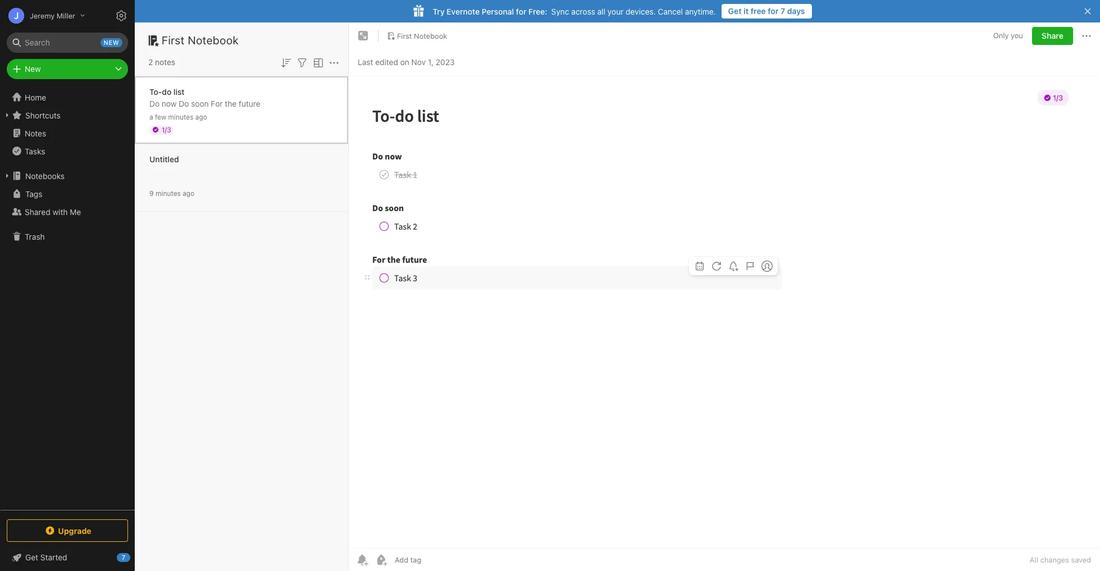 Task type: describe. For each thing, give the bounding box(es) containing it.
notebook inside button
[[414, 31, 447, 40]]

miller
[[57, 11, 75, 20]]

add a reminder image
[[355, 553, 369, 567]]

get started
[[25, 553, 67, 562]]

jeremy miller
[[30, 11, 75, 20]]

it
[[744, 6, 749, 16]]

you
[[1011, 31, 1023, 40]]

tags button
[[0, 185, 134, 203]]

list
[[173, 87, 184, 96]]

for for 7
[[768, 6, 779, 16]]

Account field
[[0, 4, 85, 27]]

last
[[358, 57, 373, 67]]

home
[[25, 92, 46, 102]]

Add tag field
[[394, 555, 478, 565]]

2 do from the left
[[179, 99, 189, 108]]

1 do from the left
[[149, 99, 160, 108]]

Help and Learning task checklist field
[[0, 549, 135, 567]]

upgrade
[[58, 526, 91, 535]]

1,
[[428, 57, 434, 67]]

soon
[[191, 99, 209, 108]]

do
[[162, 87, 171, 96]]

9 minutes ago
[[149, 189, 194, 197]]

anytime.
[[685, 6, 716, 16]]

evernote
[[447, 6, 480, 16]]

trash
[[25, 232, 45, 241]]

the
[[225, 99, 237, 108]]

9
[[149, 189, 154, 197]]

1 horizontal spatial more actions field
[[1080, 27, 1093, 45]]

shared
[[25, 207, 50, 216]]

notebook inside note list element
[[188, 34, 239, 47]]

1 vertical spatial minutes
[[156, 189, 181, 197]]

few
[[155, 113, 166, 121]]

for for free:
[[516, 6, 526, 16]]

only you
[[993, 31, 1023, 40]]

changes
[[1040, 555, 1069, 564]]

saved
[[1071, 555, 1091, 564]]

new button
[[7, 59, 128, 79]]

future
[[239, 99, 260, 108]]

0 vertical spatial minutes
[[168, 113, 193, 121]]

Note Editor text field
[[349, 76, 1100, 548]]

trash link
[[0, 227, 134, 245]]

new search field
[[15, 33, 122, 53]]

for
[[211, 99, 223, 108]]

your
[[608, 6, 624, 16]]

first inside note list element
[[162, 34, 185, 47]]

across
[[571, 6, 595, 16]]

more actions image
[[1080, 29, 1093, 43]]

get it free for 7 days button
[[721, 4, 812, 19]]

Add filters field
[[295, 55, 309, 70]]

only
[[993, 31, 1009, 40]]

last edited on nov 1, 2023
[[358, 57, 455, 67]]

edited
[[375, 57, 398, 67]]

shortcuts button
[[0, 106, 134, 124]]

a
[[149, 113, 153, 121]]



Task type: locate. For each thing, give the bounding box(es) containing it.
started
[[40, 553, 67, 562]]

0 vertical spatial get
[[728, 6, 742, 16]]

1 vertical spatial get
[[25, 553, 38, 562]]

shared with me
[[25, 207, 81, 216]]

settings image
[[115, 9, 128, 22]]

first notebook button
[[383, 28, 451, 44]]

1 horizontal spatial notebook
[[414, 31, 447, 40]]

0 horizontal spatial do
[[149, 99, 160, 108]]

7 inside help and learning task checklist field
[[122, 554, 125, 561]]

0 horizontal spatial more actions field
[[327, 55, 341, 70]]

tags
[[25, 189, 42, 199]]

More actions field
[[1080, 27, 1093, 45], [327, 55, 341, 70]]

share button
[[1032, 27, 1073, 45]]

tree containing home
[[0, 88, 135, 509]]

sync
[[551, 6, 569, 16]]

View options field
[[309, 55, 325, 70]]

1 horizontal spatial 7
[[781, 6, 785, 16]]

do down to-
[[149, 99, 160, 108]]

1 vertical spatial ago
[[183, 189, 194, 197]]

shortcuts
[[25, 110, 61, 120]]

share
[[1042, 31, 1064, 40]]

a few minutes ago
[[149, 113, 207, 121]]

free
[[751, 6, 766, 16]]

get inside button
[[728, 6, 742, 16]]

first notebook up notes
[[162, 34, 239, 47]]

all changes saved
[[1030, 555, 1091, 564]]

1 horizontal spatial for
[[768, 6, 779, 16]]

notebooks
[[25, 171, 65, 181]]

home link
[[0, 88, 135, 106]]

0 horizontal spatial ago
[[183, 189, 194, 197]]

ago down soon
[[195, 113, 207, 121]]

get
[[728, 6, 742, 16], [25, 553, 38, 562]]

expand note image
[[357, 29, 370, 43]]

0 horizontal spatial for
[[516, 6, 526, 16]]

for left free:
[[516, 6, 526, 16]]

get for get started
[[25, 553, 38, 562]]

for
[[768, 6, 779, 16], [516, 6, 526, 16]]

notebooks link
[[0, 167, 134, 185]]

0 horizontal spatial get
[[25, 553, 38, 562]]

notes link
[[0, 124, 134, 142]]

1 horizontal spatial first
[[397, 31, 412, 40]]

days
[[787, 6, 805, 16]]

new
[[25, 64, 41, 74]]

new
[[104, 39, 119, 46]]

add tag image
[[375, 553, 388, 567]]

2 notes
[[148, 57, 175, 67]]

first up notes
[[162, 34, 185, 47]]

more actions field right view options field
[[327, 55, 341, 70]]

ago right 9
[[183, 189, 194, 197]]

all
[[1030, 555, 1038, 564]]

Sort options field
[[279, 55, 293, 70]]

notebook
[[414, 31, 447, 40], [188, 34, 239, 47]]

0 vertical spatial ago
[[195, 113, 207, 121]]

upgrade button
[[7, 519, 128, 542]]

get for get it free for 7 days
[[728, 6, 742, 16]]

1 vertical spatial 7
[[122, 554, 125, 561]]

1 horizontal spatial do
[[179, 99, 189, 108]]

expand notebooks image
[[3, 171, 12, 180]]

tasks button
[[0, 142, 134, 160]]

note list element
[[135, 22, 349, 571]]

get left "started"
[[25, 553, 38, 562]]

7 left days
[[781, 6, 785, 16]]

0 vertical spatial 7
[[781, 6, 785, 16]]

notes
[[155, 57, 175, 67]]

devices.
[[626, 6, 656, 16]]

cancel
[[658, 6, 683, 16]]

on
[[400, 57, 409, 67]]

minutes down now
[[168, 113, 193, 121]]

1/3
[[162, 126, 171, 134]]

2
[[148, 57, 153, 67]]

untitled
[[149, 154, 179, 164]]

notes
[[25, 128, 46, 138]]

7 left click to collapse image at the bottom of page
[[122, 554, 125, 561]]

try
[[433, 6, 445, 16]]

1 horizontal spatial get
[[728, 6, 742, 16]]

all
[[597, 6, 605, 16]]

0 horizontal spatial first
[[162, 34, 185, 47]]

first notebook
[[397, 31, 447, 40], [162, 34, 239, 47]]

first notebook inside button
[[397, 31, 447, 40]]

nov
[[411, 57, 426, 67]]

first up on
[[397, 31, 412, 40]]

try evernote personal for free: sync across all your devices. cancel anytime.
[[433, 6, 716, 16]]

minutes right 9
[[156, 189, 181, 197]]

2023
[[436, 57, 455, 67]]

with
[[52, 207, 68, 216]]

do down list
[[179, 99, 189, 108]]

shared with me link
[[0, 203, 134, 221]]

to-do list do now do soon for the future
[[149, 87, 260, 108]]

now
[[162, 99, 177, 108]]

0 vertical spatial more actions field
[[1080, 27, 1093, 45]]

do
[[149, 99, 160, 108], [179, 99, 189, 108]]

tasks
[[25, 146, 45, 156]]

get inside help and learning task checklist field
[[25, 553, 38, 562]]

more actions field right share button
[[1080, 27, 1093, 45]]

more actions image
[[327, 56, 341, 70]]

click to collapse image
[[131, 550, 139, 564]]

get left it
[[728, 6, 742, 16]]

for inside button
[[768, 6, 779, 16]]

personal
[[482, 6, 514, 16]]

first inside button
[[397, 31, 412, 40]]

0 horizontal spatial first notebook
[[162, 34, 239, 47]]

jeremy
[[30, 11, 55, 20]]

first
[[397, 31, 412, 40], [162, 34, 185, 47]]

minutes
[[168, 113, 193, 121], [156, 189, 181, 197]]

7 inside button
[[781, 6, 785, 16]]

get it free for 7 days
[[728, 6, 805, 16]]

for right free
[[768, 6, 779, 16]]

7
[[781, 6, 785, 16], [122, 554, 125, 561]]

0 horizontal spatial 7
[[122, 554, 125, 561]]

1 horizontal spatial ago
[[195, 113, 207, 121]]

first notebook up nov
[[397, 31, 447, 40]]

add filters image
[[295, 56, 309, 70]]

first notebook inside note list element
[[162, 34, 239, 47]]

free:
[[529, 6, 547, 16]]

1 horizontal spatial first notebook
[[397, 31, 447, 40]]

1 vertical spatial more actions field
[[327, 55, 341, 70]]

Search text field
[[15, 33, 120, 53]]

0 horizontal spatial notebook
[[188, 34, 239, 47]]

me
[[70, 207, 81, 216]]

1 for from the left
[[768, 6, 779, 16]]

2 for from the left
[[516, 6, 526, 16]]

tree
[[0, 88, 135, 509]]

to-
[[149, 87, 162, 96]]

ago
[[195, 113, 207, 121], [183, 189, 194, 197]]

note window element
[[349, 22, 1100, 571]]



Task type: vqa. For each thing, say whether or not it's contained in the screenshot.
Expand Tags image
no



